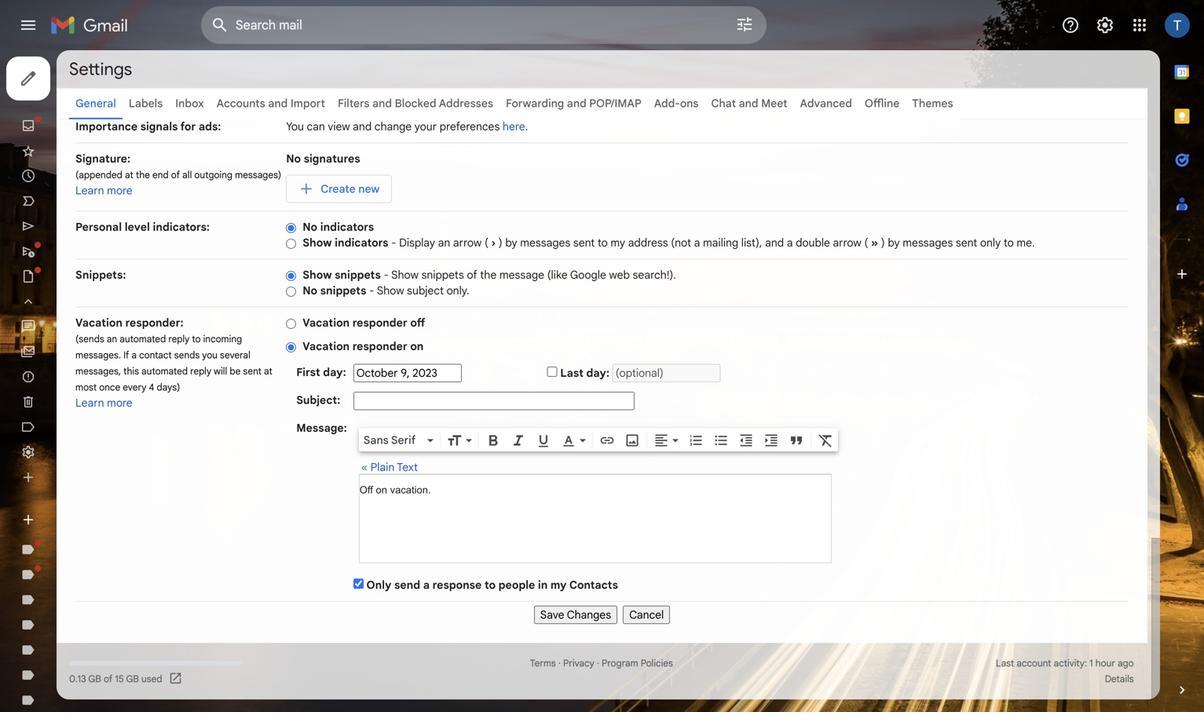 Task type: vqa. For each thing, say whether or not it's contained in the screenshot.
Offline link
yes



Task type: locate. For each thing, give the bounding box(es) containing it.
2 · from the left
[[597, 658, 599, 670]]

preferences
[[440, 120, 500, 134]]

15
[[115, 674, 124, 686]]

terms · privacy · program policies
[[530, 658, 673, 670]]

snippets up vacation responder off
[[320, 284, 367, 298]]

1 horizontal spatial by
[[888, 236, 900, 250]]

0 horizontal spatial my
[[551, 579, 567, 592]]

new
[[358, 182, 380, 196]]

snippets for show subject only.
[[320, 284, 367, 298]]

bulleted list ‪(⌘⇧8)‬ image
[[713, 433, 729, 448]]

Vacation responder off radio
[[286, 318, 296, 330]]

level
[[125, 220, 150, 234]]

signature:
[[75, 152, 131, 166]]

gb right 0.13
[[88, 674, 101, 686]]

2 responder from the top
[[353, 340, 408, 354]]

learn
[[75, 184, 104, 198], [75, 396, 104, 410]]

0 vertical spatial learn more link
[[75, 184, 133, 198]]

sent
[[573, 236, 595, 250], [956, 236, 978, 250], [243, 366, 262, 378]]

this
[[123, 366, 139, 378]]

most
[[75, 382, 97, 394]]

0 vertical spatial on
[[410, 340, 424, 354]]

0 horizontal spatial reply
[[168, 334, 190, 345]]

indicators
[[320, 220, 374, 234], [335, 236, 389, 250]]

) right the ›
[[499, 236, 503, 250]]

a inside vacation responder: (sends an automated reply to incoming messages. if a contact sends you several messages, this automated reply will be sent at most once every 4 days) learn more
[[132, 350, 137, 361]]

· right privacy
[[597, 658, 599, 670]]

First day: text field
[[353, 364, 462, 383]]

0 vertical spatial an
[[438, 236, 450, 250]]

and for chat
[[739, 97, 759, 110]]

more inside vacation responder: (sends an automated reply to incoming messages. if a contact sends you several messages, this automated reply will be sent at most once every 4 days) learn more
[[107, 396, 133, 410]]

only send a response to people in my contacts
[[366, 579, 618, 592]]

Last day: text field
[[613, 364, 721, 383]]

to up google
[[598, 236, 608, 250]]

signals
[[140, 120, 178, 134]]

0 horizontal spatial by
[[505, 236, 518, 250]]

sent inside vacation responder: (sends an automated reply to incoming messages. if a contact sends you several messages, this automated reply will be sent at most once every 4 days) learn more
[[243, 366, 262, 378]]

(not
[[671, 236, 691, 250]]

at right be
[[264, 366, 272, 378]]

of left all
[[171, 169, 180, 181]]

vacation responder: (sends an automated reply to incoming messages. if a contact sends you several messages, this automated reply will be sent at most once every 4 days) learn more
[[75, 316, 272, 410]]

show right show indicators option
[[303, 236, 332, 250]]

« plain text
[[361, 461, 418, 475]]

0 vertical spatial more
[[107, 184, 133, 198]]

- up no snippets - show subject only.
[[384, 268, 389, 282]]

learn more link down the (appended
[[75, 184, 133, 198]]

( left the ›
[[485, 236, 489, 250]]

reply
[[168, 334, 190, 345], [190, 366, 211, 378]]

a left the double
[[787, 236, 793, 250]]

add-
[[654, 97, 680, 110]]

0 horizontal spatial (
[[485, 236, 489, 250]]

and up the change at the top left of page
[[372, 97, 392, 110]]

sent up google
[[573, 236, 595, 250]]

vacation right vacation responder off radio
[[303, 316, 350, 330]]

meet
[[761, 97, 788, 110]]

1 vertical spatial learn
[[75, 396, 104, 410]]

2 by from the left
[[888, 236, 900, 250]]

arrow left »
[[833, 236, 862, 250]]

to
[[598, 236, 608, 250], [1004, 236, 1014, 250], [192, 334, 201, 345], [485, 579, 496, 592]]

and for filters
[[372, 97, 392, 110]]

indicators down no indicators
[[335, 236, 389, 250]]

0 horizontal spatial ·
[[558, 658, 561, 670]]

on right off
[[376, 484, 387, 496]]

- for display an arrow (
[[391, 236, 396, 250]]

last inside last account activity: 1 hour ago details
[[996, 658, 1014, 670]]

0 vertical spatial at
[[125, 169, 133, 181]]

bold ‪(⌘b)‬ image
[[485, 433, 501, 448]]

0 horizontal spatial messages
[[520, 236, 571, 250]]

0 vertical spatial the
[[136, 169, 150, 181]]

you can view and change your preferences here .
[[286, 120, 528, 134]]

1 more from the top
[[107, 184, 133, 198]]

on down off
[[410, 340, 424, 354]]

by
[[505, 236, 518, 250], [888, 236, 900, 250]]

and up you
[[268, 97, 288, 110]]

cancel
[[630, 609, 664, 622]]

every
[[123, 382, 146, 394]]

search mail image
[[206, 11, 234, 39]]

arrow left the ›
[[453, 236, 482, 250]]

and right "list),"
[[765, 236, 784, 250]]

day: right last day: checkbox
[[587, 367, 610, 380]]

several
[[220, 350, 250, 361]]

0 horizontal spatial on
[[376, 484, 387, 496]]

indicators down create new
[[320, 220, 374, 234]]

of for end
[[171, 169, 180, 181]]

0 horizontal spatial day:
[[323, 366, 346, 379]]

arrow
[[453, 236, 482, 250], [833, 236, 862, 250]]

advanced
[[800, 97, 852, 110]]

1 horizontal spatial day:
[[587, 367, 610, 380]]

2 horizontal spatial of
[[467, 268, 477, 282]]

a
[[694, 236, 700, 250], [787, 236, 793, 250], [132, 350, 137, 361], [423, 579, 430, 592]]

0 vertical spatial responder
[[353, 316, 408, 330]]

1 responder from the top
[[353, 316, 408, 330]]

Vacation responder text field
[[360, 483, 831, 555]]

learn more link down the once
[[75, 396, 133, 410]]

general
[[75, 97, 116, 110]]

1 horizontal spatial my
[[611, 236, 626, 250]]

1 vertical spatial an
[[107, 334, 117, 345]]

insert image image
[[624, 433, 640, 448]]

inbox link
[[175, 97, 204, 110]]

to up sends
[[192, 334, 201, 345]]

1 vertical spatial no
[[303, 220, 318, 234]]

footer containing terms
[[57, 656, 1148, 687]]

1 horizontal spatial an
[[438, 236, 450, 250]]

0 vertical spatial learn
[[75, 184, 104, 198]]

responder
[[353, 316, 408, 330], [353, 340, 408, 354]]

used
[[141, 674, 162, 686]]

by right »
[[888, 236, 900, 250]]

account
[[1017, 658, 1052, 670]]

at inside vacation responder: (sends an automated reply to incoming messages. if a contact sends you several messages, this automated reply will be sent at most once every 4 days) learn more
[[264, 366, 272, 378]]

import
[[291, 97, 325, 110]]

sans
[[364, 434, 389, 447]]

an right display
[[438, 236, 450, 250]]

the down the ›
[[480, 268, 497, 282]]

off
[[410, 316, 425, 330]]

in
[[538, 579, 548, 592]]

my right "in"
[[551, 579, 567, 592]]

day: right first
[[323, 366, 346, 379]]

responder up vacation responder on
[[353, 316, 408, 330]]

contact
[[139, 350, 172, 361]]

2 learn from the top
[[75, 396, 104, 410]]

navigation
[[0, 50, 189, 713], [75, 602, 1129, 625]]

messages right »
[[903, 236, 953, 250]]

· right terms
[[558, 658, 561, 670]]

0 vertical spatial -
[[391, 236, 396, 250]]

an up messages.
[[107, 334, 117, 345]]

1 vertical spatial on
[[376, 484, 387, 496]]

1 horizontal spatial gb
[[126, 674, 139, 686]]

last account activity: 1 hour ago details
[[996, 658, 1134, 686]]

1 horizontal spatial (
[[865, 236, 868, 250]]

1 vertical spatial responder
[[353, 340, 408, 354]]

sent right be
[[243, 366, 262, 378]]

no right the no indicators radio
[[303, 220, 318, 234]]

1 learn more link from the top
[[75, 184, 133, 198]]

1 vertical spatial at
[[264, 366, 272, 378]]

indicators for show
[[335, 236, 389, 250]]

( left »
[[865, 236, 868, 250]]

No indicators radio
[[286, 222, 296, 234]]

sans serif
[[364, 434, 416, 447]]

1 horizontal spatial arrow
[[833, 236, 862, 250]]

1 learn from the top
[[75, 184, 104, 198]]

hour
[[1096, 658, 1116, 670]]

0 horizontal spatial an
[[107, 334, 117, 345]]

2 learn more link from the top
[[75, 396, 133, 410]]

incoming
[[203, 334, 242, 345]]

create
[[321, 182, 356, 196]]

and for forwarding
[[567, 97, 587, 110]]

Last day: checkbox
[[547, 367, 558, 377]]

main menu image
[[19, 16, 38, 35]]

my
[[611, 236, 626, 250], [551, 579, 567, 592]]

gb right 15
[[126, 674, 139, 686]]

automated down responder:
[[120, 334, 166, 345]]

days)
[[157, 382, 180, 394]]

of up only.
[[467, 268, 477, 282]]

snippets up no snippets - show subject only.
[[335, 268, 381, 282]]

1 horizontal spatial ·
[[597, 658, 599, 670]]

1 vertical spatial indicators
[[335, 236, 389, 250]]

last
[[560, 367, 584, 380], [996, 658, 1014, 670]]

1 vertical spatial of
[[467, 268, 477, 282]]

footer
[[57, 656, 1148, 687]]

show right show snippets radio on the top of the page
[[303, 268, 332, 282]]

)
[[499, 236, 503, 250], [881, 236, 885, 250]]

of inside signature: (appended at the end of all outgoing messages) learn more
[[171, 169, 180, 181]]

2 more from the top
[[107, 396, 133, 410]]

support image
[[1061, 16, 1080, 35]]

show
[[303, 236, 332, 250], [303, 268, 332, 282], [391, 268, 419, 282], [377, 284, 404, 298]]

importance
[[75, 120, 138, 134]]

1 horizontal spatial messages
[[903, 236, 953, 250]]

day: for first day:
[[323, 366, 346, 379]]

1 by from the left
[[505, 236, 518, 250]]

0 horizontal spatial )
[[499, 236, 503, 250]]

- left display
[[391, 236, 396, 250]]

of left 15
[[104, 674, 113, 686]]

0 horizontal spatial last
[[560, 367, 584, 380]]

to inside vacation responder: (sends an automated reply to incoming messages. if a contact sends you several messages, this automated reply will be sent at most once every 4 days) learn more
[[192, 334, 201, 345]]

more down the (appended
[[107, 184, 133, 198]]

tab list
[[1160, 50, 1204, 656]]

Only send a response to people in my Contacts checkbox
[[353, 579, 364, 589]]

labels
[[129, 97, 163, 110]]

responder for off
[[353, 316, 408, 330]]

0 horizontal spatial -
[[369, 284, 374, 298]]

) right »
[[881, 236, 885, 250]]

0 horizontal spatial the
[[136, 169, 150, 181]]

0 vertical spatial last
[[560, 367, 584, 380]]

ads:
[[199, 120, 221, 134]]

a right if
[[132, 350, 137, 361]]

automated up days)
[[141, 366, 188, 378]]

vacation for vacation responder: (sends an automated reply to incoming messages. if a contact sends you several messages, this automated reply will be sent at most once every 4 days) learn more
[[75, 316, 123, 330]]

only
[[980, 236, 1001, 250]]

0 vertical spatial reply
[[168, 334, 190, 345]]

(
[[485, 236, 489, 250], [865, 236, 868, 250]]

my left address
[[611, 236, 626, 250]]

messages up (like
[[520, 236, 571, 250]]

at
[[125, 169, 133, 181], [264, 366, 272, 378]]

»
[[871, 236, 879, 250]]

once
[[99, 382, 120, 394]]

no right the no snippets option
[[303, 284, 318, 298]]

responder down vacation responder off
[[353, 340, 408, 354]]

change
[[375, 120, 412, 134]]

by right the ›
[[505, 236, 518, 250]]

for
[[180, 120, 196, 134]]

indicators for no
[[320, 220, 374, 234]]

0 vertical spatial of
[[171, 169, 180, 181]]

more inside signature: (appended at the end of all outgoing messages) learn more
[[107, 184, 133, 198]]

1 vertical spatial last
[[996, 658, 1014, 670]]

to left "me."
[[1004, 236, 1014, 250]]

2 ) from the left
[[881, 236, 885, 250]]

no signatures
[[286, 152, 360, 166]]

learn down the (appended
[[75, 184, 104, 198]]

0 vertical spatial no
[[286, 152, 301, 166]]

0 horizontal spatial gb
[[88, 674, 101, 686]]

0 horizontal spatial at
[[125, 169, 133, 181]]

last left account
[[996, 658, 1014, 670]]

program policies link
[[602, 658, 673, 670]]

1 horizontal spatial )
[[881, 236, 885, 250]]

1 horizontal spatial reply
[[190, 366, 211, 378]]

indent less ‪(⌘[)‬ image
[[738, 433, 754, 448]]

1 vertical spatial more
[[107, 396, 133, 410]]

2 horizontal spatial -
[[391, 236, 396, 250]]

vacation up first day:
[[303, 340, 350, 354]]

Show indicators radio
[[286, 238, 296, 250]]

ons
[[680, 97, 699, 110]]

1 vertical spatial the
[[480, 268, 497, 282]]

vacation up (sends
[[75, 316, 123, 330]]

- for show subject only.
[[369, 284, 374, 298]]

0 vertical spatial indicators
[[320, 220, 374, 234]]

the left end on the left of page
[[136, 169, 150, 181]]

chat
[[711, 97, 736, 110]]

1 horizontal spatial on
[[410, 340, 424, 354]]

0 horizontal spatial of
[[104, 674, 113, 686]]

of
[[171, 169, 180, 181], [467, 268, 477, 282], [104, 674, 113, 686]]

Subject text field
[[353, 392, 635, 411]]

and right chat
[[739, 97, 759, 110]]

only
[[366, 579, 392, 592]]

formatting options toolbar
[[359, 429, 838, 452]]

accounts and import link
[[217, 97, 325, 110]]

last right last day: checkbox
[[560, 367, 584, 380]]

reply up sends
[[168, 334, 190, 345]]

- up vacation responder off
[[369, 284, 374, 298]]

2 vertical spatial -
[[369, 284, 374, 298]]

offline
[[865, 97, 900, 110]]

and left pop/imap
[[567, 97, 587, 110]]

day:
[[323, 366, 346, 379], [587, 367, 610, 380]]

learn more link
[[75, 184, 133, 198], [75, 396, 133, 410]]

learn inside signature: (appended at the end of all outgoing messages) learn more
[[75, 184, 104, 198]]

0 horizontal spatial sent
[[243, 366, 262, 378]]

1 horizontal spatial -
[[384, 268, 389, 282]]

changes
[[567, 609, 611, 622]]

vacation inside vacation responder: (sends an automated reply to incoming messages. if a contact sends you several messages, this automated reply will be sent at most once every 4 days) learn more
[[75, 316, 123, 330]]

None search field
[[201, 6, 767, 44]]

more down the once
[[107, 396, 133, 410]]

messages,
[[75, 366, 121, 378]]

learn down most
[[75, 396, 104, 410]]

sent left only in the top right of the page
[[956, 236, 978, 250]]

1 vertical spatial -
[[384, 268, 389, 282]]

1 horizontal spatial last
[[996, 658, 1014, 670]]

no down you
[[286, 152, 301, 166]]

0 horizontal spatial arrow
[[453, 236, 482, 250]]

2 vertical spatial no
[[303, 284, 318, 298]]

at right the (appended
[[125, 169, 133, 181]]

sans serif option
[[360, 433, 424, 448]]

1 horizontal spatial of
[[171, 169, 180, 181]]

1 vertical spatial learn more link
[[75, 396, 133, 410]]

reply down you at left
[[190, 366, 211, 378]]

no
[[286, 152, 301, 166], [303, 220, 318, 234], [303, 284, 318, 298]]

No snippets radio
[[286, 286, 296, 298]]

2 arrow from the left
[[833, 236, 862, 250]]

1 horizontal spatial at
[[264, 366, 272, 378]]

serif
[[391, 434, 416, 447]]

and
[[268, 97, 288, 110], [372, 97, 392, 110], [567, 97, 587, 110], [739, 97, 759, 110], [353, 120, 372, 134], [765, 236, 784, 250]]



Task type: describe. For each thing, give the bounding box(es) containing it.
will
[[214, 366, 227, 378]]

can
[[307, 120, 325, 134]]

learn more link for if
[[75, 396, 133, 410]]

snippets:
[[75, 268, 126, 282]]

terms link
[[530, 658, 556, 670]]

1 arrow from the left
[[453, 236, 482, 250]]

you
[[202, 350, 218, 361]]

a right the (not
[[694, 236, 700, 250]]

last for last account activity: 1 hour ago details
[[996, 658, 1014, 670]]

›
[[491, 236, 496, 250]]

vacation for vacation responder off
[[303, 316, 350, 330]]

1 ) from the left
[[499, 236, 503, 250]]

a right send
[[423, 579, 430, 592]]

contacts
[[569, 579, 618, 592]]

last day:
[[560, 367, 610, 380]]

advanced search options image
[[729, 9, 761, 40]]

snippets up only.
[[422, 268, 464, 282]]

message
[[500, 268, 544, 282]]

details link
[[1105, 674, 1134, 686]]

display
[[399, 236, 435, 250]]

here link
[[503, 120, 525, 134]]

signatures
[[304, 152, 360, 166]]

policies
[[641, 658, 673, 670]]

view
[[328, 120, 350, 134]]

and for accounts
[[268, 97, 288, 110]]

blocked
[[395, 97, 437, 110]]

italic ‪(⌘i)‬ image
[[511, 433, 526, 448]]

link ‪(⌘k)‬ image
[[599, 433, 615, 448]]

be
[[230, 366, 241, 378]]

navigation containing save changes
[[75, 602, 1129, 625]]

subject:
[[296, 394, 340, 407]]

gmail image
[[50, 9, 136, 41]]

themes link
[[912, 97, 954, 110]]

- for show snippets of the message (like google web search!).
[[384, 268, 389, 282]]

terms
[[530, 658, 556, 670]]

show snippets - show snippets of the message (like google web search!).
[[303, 268, 676, 282]]

show left the subject
[[377, 284, 404, 298]]

1 vertical spatial automated
[[141, 366, 188, 378]]

no for no signatures
[[286, 152, 301, 166]]

no for no indicators
[[303, 220, 318, 234]]

on inside text box
[[376, 484, 387, 496]]

messages.
[[75, 350, 121, 361]]

advanced link
[[800, 97, 852, 110]]

(sends
[[75, 334, 104, 345]]

Search mail text field
[[236, 17, 691, 33]]

chat and meet link
[[711, 97, 788, 110]]

forwarding
[[506, 97, 564, 110]]

personal
[[75, 220, 122, 234]]

2 gb from the left
[[126, 674, 139, 686]]

vacation.
[[390, 484, 431, 496]]

pop/imap
[[589, 97, 642, 110]]

at inside signature: (appended at the end of all outgoing messages) learn more
[[125, 169, 133, 181]]

and right view
[[353, 120, 372, 134]]

sends
[[174, 350, 200, 361]]

vacation responder off
[[303, 316, 425, 330]]

underline ‪(⌘u)‬ image
[[536, 434, 551, 449]]

learn inside vacation responder: (sends an automated reply to incoming messages. if a contact sends you several messages, this automated reply will be sent at most once every 4 days) learn more
[[75, 396, 104, 410]]

1 messages from the left
[[520, 236, 571, 250]]

accounts
[[217, 97, 265, 110]]

1 horizontal spatial the
[[480, 268, 497, 282]]

web
[[609, 268, 630, 282]]

1 horizontal spatial sent
[[573, 236, 595, 250]]

0 vertical spatial my
[[611, 236, 626, 250]]

numbered list ‪(⌘⇧7)‬ image
[[688, 433, 704, 448]]

messages)
[[235, 169, 281, 181]]

follow link to manage storage image
[[169, 672, 184, 687]]

details
[[1105, 674, 1134, 686]]

you
[[286, 120, 304, 134]]

1 · from the left
[[558, 658, 561, 670]]

chat and meet
[[711, 97, 788, 110]]

the inside signature: (appended at the end of all outgoing messages) learn more
[[136, 169, 150, 181]]

remove formatting ‪(⌘\)‬ image
[[818, 433, 833, 448]]

settings
[[69, 58, 132, 80]]

inbox
[[175, 97, 204, 110]]

forwarding and pop/imap
[[506, 97, 642, 110]]

vacation responder on
[[303, 340, 424, 354]]

2 ( from the left
[[865, 236, 868, 250]]

double
[[796, 236, 830, 250]]

of for snippets
[[467, 268, 477, 282]]

1 vertical spatial my
[[551, 579, 567, 592]]

accounts and import
[[217, 97, 325, 110]]

people
[[499, 579, 535, 592]]

google
[[570, 268, 606, 282]]

.
[[525, 120, 528, 134]]

2 vertical spatial of
[[104, 674, 113, 686]]

search!).
[[633, 268, 676, 282]]

0.13
[[69, 674, 86, 686]]

add-ons link
[[654, 97, 699, 110]]

quote ‪(⌘⇧9)‬ image
[[789, 433, 804, 448]]

indent more ‪(⌘])‬ image
[[764, 433, 779, 448]]

addresses
[[439, 97, 493, 110]]

2 horizontal spatial sent
[[956, 236, 978, 250]]

first
[[296, 366, 320, 379]]

me.
[[1017, 236, 1035, 250]]

1 gb from the left
[[88, 674, 101, 686]]

1 vertical spatial reply
[[190, 366, 211, 378]]

1 ( from the left
[[485, 236, 489, 250]]

2 messages from the left
[[903, 236, 953, 250]]

address
[[628, 236, 668, 250]]

last for last day:
[[560, 367, 584, 380]]

message:
[[296, 422, 347, 435]]

responder:
[[125, 316, 184, 330]]

outgoing
[[194, 169, 233, 181]]

to left people
[[485, 579, 496, 592]]

an inside vacation responder: (sends an automated reply to incoming messages. if a contact sends you several messages, this automated reply will be sent at most once every 4 days) learn more
[[107, 334, 117, 345]]

Show snippets radio
[[286, 270, 296, 282]]

off on vacation.
[[360, 484, 431, 496]]

snippets for show snippets of the message (like google web search!).
[[335, 268, 381, 282]]

1
[[1090, 658, 1093, 670]]

learn more link for learn
[[75, 184, 133, 198]]

list),
[[741, 236, 763, 250]]

4
[[149, 382, 154, 394]]

responder for on
[[353, 340, 408, 354]]

cancel button
[[623, 606, 670, 625]]

no indicators
[[303, 220, 374, 234]]

Vacation responder on radio
[[286, 342, 296, 353]]

filters
[[338, 97, 370, 110]]

themes
[[912, 97, 954, 110]]

ago
[[1118, 658, 1134, 670]]

off
[[360, 484, 373, 496]]

no snippets - show subject only.
[[303, 284, 470, 298]]

indicators:
[[153, 220, 210, 234]]

0 vertical spatial automated
[[120, 334, 166, 345]]

day: for last day:
[[587, 367, 610, 380]]

vacation for vacation responder on
[[303, 340, 350, 354]]

settings image
[[1096, 16, 1115, 35]]

forwarding and pop/imap link
[[506, 97, 642, 110]]

importance signals for ads:
[[75, 120, 221, 134]]

create new button
[[286, 175, 392, 203]]

privacy link
[[563, 658, 595, 670]]

show up no snippets - show subject only.
[[391, 268, 419, 282]]



